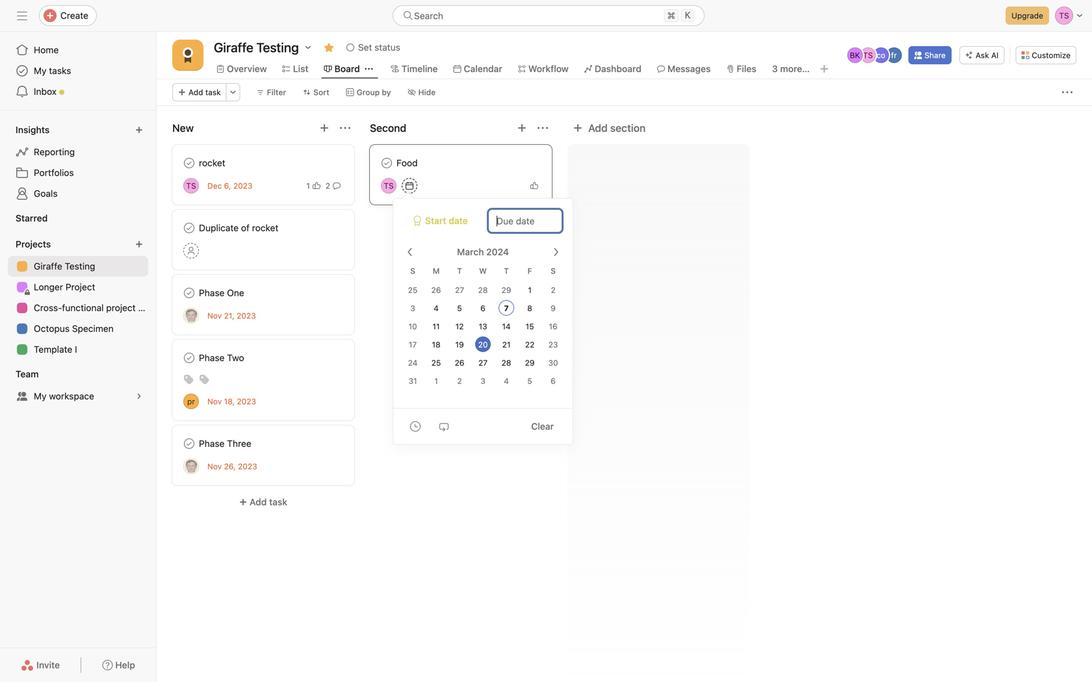 Task type: vqa. For each thing, say whether or not it's contained in the screenshot.
Starred element
no



Task type: locate. For each thing, give the bounding box(es) containing it.
add task right start
[[447, 216, 485, 227]]

1 horizontal spatial 1
[[434, 377, 438, 386]]

rocket up dec
[[199, 158, 225, 168]]

1 vertical spatial rocket
[[252, 223, 278, 233]]

2 phase from the top
[[199, 353, 225, 363]]

section
[[610, 122, 646, 134]]

1 vertical spatial mark complete checkbox
[[181, 350, 197, 366]]

5 up the "12"
[[457, 304, 462, 313]]

27 down 20
[[478, 359, 488, 368]]

2023 right 21,
[[237, 311, 256, 320]]

3
[[772, 63, 778, 74], [410, 304, 415, 313], [481, 377, 485, 386]]

1 inside 'button'
[[306, 181, 310, 190]]

files link
[[726, 62, 756, 76]]

3 mark complete image from the top
[[181, 285, 197, 301]]

duplicate
[[199, 223, 239, 233]]

bk
[[850, 51, 860, 60]]

2 vertical spatial 3
[[481, 377, 485, 386]]

home link
[[8, 40, 148, 60]]

2 t from the left
[[504, 267, 509, 276]]

0 horizontal spatial 26
[[431, 286, 441, 295]]

1 nov from the top
[[207, 311, 222, 320]]

w
[[479, 267, 487, 276]]

add task button left more actions image
[[172, 83, 227, 101]]

ask ai button
[[959, 46, 1005, 64]]

1 more section actions image from the left
[[340, 123, 350, 133]]

29 up 7
[[502, 286, 511, 295]]

start date button
[[404, 209, 478, 233]]

0 horizontal spatial 1
[[306, 181, 310, 190]]

calendar
[[464, 63, 502, 74]]

set to repeat image
[[439, 422, 449, 432]]

add
[[189, 88, 203, 97], [588, 122, 608, 134], [447, 216, 464, 227], [250, 497, 267, 508]]

0 vertical spatial 29
[[502, 286, 511, 295]]

nov left 21,
[[207, 311, 222, 320]]

three
[[227, 438, 251, 449]]

mark complete checkbox left "phase three"
[[181, 436, 197, 452]]

my down team dropdown button
[[34, 391, 47, 402]]

1 phase from the top
[[199, 288, 225, 298]]

sort button
[[297, 83, 335, 101]]

4 down '21'
[[504, 377, 509, 386]]

calendar link
[[453, 62, 502, 76]]

add left section
[[588, 122, 608, 134]]

more actions image
[[1062, 87, 1073, 98]]

add left more actions image
[[189, 88, 203, 97]]

more section actions image
[[340, 123, 350, 133], [538, 123, 548, 133]]

cross-functional project plan link
[[8, 298, 156, 319]]

1 t from the left
[[457, 267, 462, 276]]

3 nov from the top
[[207, 462, 222, 471]]

customize
[[1032, 51, 1071, 60]]

5
[[457, 304, 462, 313], [527, 377, 532, 386]]

0 vertical spatial 2
[[326, 181, 330, 190]]

1 horizontal spatial 28
[[502, 359, 511, 368]]

hide sidebar image
[[17, 10, 27, 21]]

Mark complete checkbox
[[181, 285, 197, 301], [181, 350, 197, 366], [181, 436, 197, 452]]

t down march
[[457, 267, 462, 276]]

ja for phase three
[[187, 462, 195, 471]]

remove from starred image
[[324, 42, 334, 53]]

1 horizontal spatial 25
[[431, 359, 441, 368]]

group by
[[357, 88, 391, 97]]

2 down the 19
[[457, 377, 462, 386]]

0 vertical spatial phase
[[199, 288, 225, 298]]

dec
[[207, 181, 222, 190]]

portfolios link
[[8, 163, 148, 183]]

0 horizontal spatial 28
[[478, 286, 488, 295]]

0 vertical spatial mark complete image
[[379, 155, 395, 171]]

mark complete image left duplicate
[[181, 220, 197, 236]]

1 left the "2" button at top
[[306, 181, 310, 190]]

1 vertical spatial phase
[[199, 353, 225, 363]]

2 horizontal spatial 3
[[772, 63, 778, 74]]

add for add section 'button'
[[588, 122, 608, 134]]

2 ja from the top
[[187, 462, 195, 471]]

timeline link
[[391, 62, 438, 76]]

2 add task image from the left
[[517, 123, 527, 133]]

ts button for new
[[183, 178, 199, 194]]

0 vertical spatial nov
[[207, 311, 222, 320]]

ja button left 26,
[[183, 459, 199, 475]]

Mark complete checkbox
[[181, 155, 197, 171], [379, 155, 395, 171], [181, 220, 197, 236]]

8
[[527, 304, 532, 313]]

31
[[409, 377, 417, 386]]

add right start
[[447, 216, 464, 227]]

ts button left dec
[[183, 178, 199, 194]]

more actions image
[[229, 88, 237, 96]]

phase left one
[[199, 288, 225, 298]]

ja left 21,
[[187, 311, 195, 320]]

ja button for phase one
[[183, 308, 199, 324]]

17
[[409, 340, 417, 349]]

0 vertical spatial 1
[[306, 181, 310, 190]]

2 more section actions image from the left
[[538, 123, 548, 133]]

1 horizontal spatial add task image
[[517, 123, 527, 133]]

2 vertical spatial task
[[269, 497, 287, 508]]

pr
[[187, 397, 195, 406]]

0 vertical spatial 6
[[481, 304, 485, 313]]

1 ja from the top
[[187, 311, 195, 320]]

march
[[457, 247, 484, 257]]

phase for phase two
[[199, 353, 225, 363]]

2 vertical spatial mark complete image
[[181, 436, 197, 452]]

invite button
[[12, 654, 68, 677]]

21
[[502, 340, 511, 349]]

25 down 18
[[431, 359, 441, 368]]

dec 6, 2023 button
[[207, 181, 252, 190]]

add time image
[[410, 422, 421, 432]]

0 horizontal spatial task
[[205, 88, 221, 97]]

ts right "bk"
[[863, 51, 873, 60]]

25
[[408, 286, 418, 295], [431, 359, 441, 368]]

12
[[455, 322, 464, 331]]

phase for phase three
[[199, 438, 225, 449]]

0 vertical spatial my
[[34, 65, 47, 76]]

0 vertical spatial ja button
[[183, 308, 199, 324]]

octopus specimen
[[34, 323, 114, 334]]

Due date text field
[[488, 209, 562, 233]]

giraffe testing link
[[8, 256, 148, 277]]

0 vertical spatial task
[[205, 88, 221, 97]]

list link
[[283, 62, 309, 76]]

share
[[925, 51, 946, 60]]

add for the middle add task button
[[447, 216, 464, 227]]

one
[[227, 288, 244, 298]]

1 horizontal spatial 6
[[551, 377, 556, 386]]

add task left more actions image
[[189, 88, 221, 97]]

6
[[481, 304, 485, 313], [551, 377, 556, 386]]

board
[[335, 63, 360, 74]]

s down next month "image"
[[551, 267, 556, 276]]

template i
[[34, 344, 77, 355]]

mark complete checkbox left food
[[379, 155, 395, 171]]

0 horizontal spatial 2
[[326, 181, 330, 190]]

march 2024
[[457, 247, 509, 257]]

ts for second
[[384, 181, 394, 190]]

3 inside popup button
[[772, 63, 778, 74]]

previous month image
[[405, 247, 415, 257]]

1 horizontal spatial 29
[[525, 359, 535, 368]]

nov left 26,
[[207, 462, 222, 471]]

i
[[75, 344, 77, 355]]

0 horizontal spatial 4
[[434, 304, 439, 313]]

1 vertical spatial 2
[[551, 286, 556, 295]]

0 vertical spatial 25
[[408, 286, 418, 295]]

0 horizontal spatial 27
[[455, 286, 464, 295]]

2 mark complete image from the top
[[181, 220, 197, 236]]

phase one
[[199, 288, 244, 298]]

nov left the '18,' on the left bottom of page
[[207, 397, 222, 406]]

mark complete image left phase one
[[181, 285, 197, 301]]

2 horizontal spatial 2
[[551, 286, 556, 295]]

1 vertical spatial 3
[[410, 304, 415, 313]]

5 down 22
[[527, 377, 532, 386]]

ja button down phase one
[[183, 308, 199, 324]]

2 vertical spatial phase
[[199, 438, 225, 449]]

more section actions image up 0 likes. click to like this task 'image'
[[538, 123, 548, 133]]

6,
[[224, 181, 231, 190]]

⌘
[[667, 10, 675, 21]]

1 vertical spatial mark complete image
[[181, 220, 197, 236]]

ts for new
[[186, 181, 196, 190]]

task for the topmost add task button
[[205, 88, 221, 97]]

0 horizontal spatial add task image
[[319, 123, 330, 133]]

add task button up march
[[370, 210, 552, 233]]

3 down 20
[[481, 377, 485, 386]]

2 vertical spatial add task button
[[172, 491, 354, 514]]

1 vertical spatial mark complete image
[[181, 350, 197, 366]]

workspace
[[49, 391, 94, 402]]

2 my from the top
[[34, 391, 47, 402]]

1 ts button from the left
[[183, 178, 199, 194]]

2 mark complete checkbox from the top
[[181, 350, 197, 366]]

mark complete image left "phase three"
[[181, 436, 197, 452]]

4
[[434, 304, 439, 313], [504, 377, 509, 386]]

ts right the "2" button at top
[[384, 181, 394, 190]]

0 horizontal spatial rocket
[[199, 158, 225, 168]]

2 ja button from the top
[[183, 459, 199, 475]]

22
[[525, 340, 535, 349]]

0 horizontal spatial 3
[[410, 304, 415, 313]]

2 vertical spatial mark complete checkbox
[[181, 436, 197, 452]]

1 s from the left
[[410, 267, 415, 276]]

1 vertical spatial 6
[[551, 377, 556, 386]]

insights element
[[0, 118, 156, 207]]

mark complete checkbox down new
[[181, 155, 197, 171]]

1
[[306, 181, 310, 190], [528, 286, 532, 295], [434, 377, 438, 386]]

0 vertical spatial 28
[[478, 286, 488, 295]]

t down the 2024
[[504, 267, 509, 276]]

set
[[358, 42, 372, 53]]

1 vertical spatial ja
[[187, 462, 195, 471]]

0 horizontal spatial 5
[[457, 304, 462, 313]]

help
[[115, 660, 135, 671]]

3 up 10 on the top of page
[[410, 304, 415, 313]]

more section actions image for second
[[538, 123, 548, 133]]

cross-functional project plan
[[34, 303, 156, 313]]

2 ts button from the left
[[381, 178, 397, 194]]

1 right 31
[[434, 377, 438, 386]]

rocket
[[199, 158, 225, 168], [252, 223, 278, 233]]

add section button
[[568, 116, 651, 140]]

0 vertical spatial mark complete image
[[181, 155, 197, 171]]

mark complete checkbox left phase one
[[181, 285, 197, 301]]

1 horizontal spatial task
[[269, 497, 287, 508]]

16
[[549, 322, 557, 331]]

1 vertical spatial 5
[[527, 377, 532, 386]]

my left tasks
[[34, 65, 47, 76]]

1 horizontal spatial ts button
[[381, 178, 397, 194]]

3 mark complete checkbox from the top
[[181, 436, 197, 452]]

new insights image
[[135, 126, 143, 134]]

mark complete image down new
[[181, 155, 197, 171]]

create button
[[39, 5, 97, 26]]

2 vertical spatial nov
[[207, 462, 222, 471]]

more section actions image for new
[[340, 123, 350, 133]]

1 vertical spatial nov
[[207, 397, 222, 406]]

0 vertical spatial mark complete checkbox
[[181, 285, 197, 301]]

t
[[457, 267, 462, 276], [504, 267, 509, 276]]

28 down w
[[478, 286, 488, 295]]

25 up 10 on the top of page
[[408, 286, 418, 295]]

3 left more…
[[772, 63, 778, 74]]

mark complete checkbox for phase two
[[181, 350, 197, 366]]

0 vertical spatial 27
[[455, 286, 464, 295]]

1 mark complete image from the top
[[181, 155, 197, 171]]

1 vertical spatial add task
[[447, 216, 485, 227]]

6 down 30
[[551, 377, 556, 386]]

hide
[[418, 88, 436, 97]]

team button
[[13, 365, 50, 384]]

1 horizontal spatial more section actions image
[[538, 123, 548, 133]]

0 horizontal spatial more section actions image
[[340, 123, 350, 133]]

2 horizontal spatial 1
[[528, 286, 532, 295]]

4 up 11
[[434, 304, 439, 313]]

2023 right 26,
[[238, 462, 257, 471]]

phase left three
[[199, 438, 225, 449]]

1 horizontal spatial 27
[[478, 359, 488, 368]]

0 vertical spatial rocket
[[199, 158, 225, 168]]

add task button
[[172, 83, 227, 101], [370, 210, 552, 233], [172, 491, 354, 514]]

s down previous month image on the top of the page
[[410, 267, 415, 276]]

1 horizontal spatial 4
[[504, 377, 509, 386]]

29 down 22
[[525, 359, 535, 368]]

add task down nov 26, 2023 dropdown button
[[250, 497, 287, 508]]

0 horizontal spatial add task
[[189, 88, 221, 97]]

mark complete image
[[181, 155, 197, 171], [181, 220, 197, 236], [181, 285, 197, 301]]

26 down the 19
[[455, 359, 464, 368]]

6 up 13
[[481, 304, 485, 313]]

ts
[[863, 51, 873, 60], [186, 181, 196, 190], [384, 181, 394, 190]]

ja left 26,
[[187, 462, 195, 471]]

nov 26, 2023
[[207, 462, 257, 471]]

add inside 'button'
[[588, 122, 608, 134]]

my inside global element
[[34, 65, 47, 76]]

0 vertical spatial 5
[[457, 304, 462, 313]]

1 mark complete checkbox from the top
[[181, 285, 197, 301]]

ai
[[991, 51, 999, 60]]

27 up the "12"
[[455, 286, 464, 295]]

ask ai
[[976, 51, 999, 60]]

phase left two
[[199, 353, 225, 363]]

mark complete checkbox left phase two on the left of page
[[181, 350, 197, 366]]

1 up 8
[[528, 286, 532, 295]]

2023 right 6, at the left top
[[233, 181, 252, 190]]

inbox link
[[8, 81, 148, 102]]

0 horizontal spatial s
[[410, 267, 415, 276]]

mark complete checkbox left duplicate
[[181, 220, 197, 236]]

add task image for second
[[517, 123, 527, 133]]

add task image down sort
[[319, 123, 330, 133]]

nov 26, 2023 button
[[207, 462, 257, 471]]

1 vertical spatial ja button
[[183, 459, 199, 475]]

portfolios
[[34, 167, 74, 178]]

0 likes. click to like this task image
[[530, 182, 538, 190]]

None field
[[393, 5, 705, 26]]

1 vertical spatial 27
[[478, 359, 488, 368]]

add for the topmost add task button
[[189, 88, 203, 97]]

1 my from the top
[[34, 65, 47, 76]]

rocket right of
[[252, 223, 278, 233]]

k
[[685, 10, 690, 21]]

2 up 9
[[551, 286, 556, 295]]

0 horizontal spatial t
[[457, 267, 462, 276]]

2 right 1 'button'
[[326, 181, 330, 190]]

mark complete image left phase two on the left of page
[[181, 350, 197, 366]]

list
[[293, 63, 309, 74]]

1 horizontal spatial add task
[[250, 497, 287, 508]]

1 horizontal spatial 2
[[457, 377, 462, 386]]

invite
[[36, 660, 60, 671]]

1 horizontal spatial 3
[[481, 377, 485, 386]]

add for the bottommost add task button
[[250, 497, 267, 508]]

octopus
[[34, 323, 70, 334]]

10
[[409, 322, 417, 331]]

add task button down nov 26, 2023 dropdown button
[[172, 491, 354, 514]]

1 vertical spatial 26
[[455, 359, 464, 368]]

add down nov 26, 2023 dropdown button
[[250, 497, 267, 508]]

more section actions image down group by popup button
[[340, 123, 350, 133]]

my workspace link
[[8, 386, 148, 407]]

1 horizontal spatial s
[[551, 267, 556, 276]]

3 phase from the top
[[199, 438, 225, 449]]

reporting
[[34, 147, 75, 157]]

ts button down food
[[381, 178, 397, 194]]

ts left dec
[[186, 181, 196, 190]]

26 down m
[[431, 286, 441, 295]]

tasks
[[49, 65, 71, 76]]

0 horizontal spatial ts button
[[183, 178, 199, 194]]

nov for three
[[207, 462, 222, 471]]

mark complete image
[[379, 155, 395, 171], [181, 350, 197, 366], [181, 436, 197, 452]]

mark complete image left food
[[379, 155, 395, 171]]

0 vertical spatial ja
[[187, 311, 195, 320]]

2023 right the '18,' on the left bottom of page
[[237, 397, 256, 406]]

my inside "link"
[[34, 391, 47, 402]]

2 horizontal spatial task
[[467, 216, 485, 227]]

longer project
[[34, 282, 95, 293]]

28 down '21'
[[502, 359, 511, 368]]

0 horizontal spatial ts
[[186, 181, 196, 190]]

upgrade button
[[1006, 7, 1049, 25]]

1 vertical spatial my
[[34, 391, 47, 402]]

1 vertical spatial 25
[[431, 359, 441, 368]]

1 horizontal spatial t
[[504, 267, 509, 276]]

1 vertical spatial task
[[467, 216, 485, 227]]

Search tasks, projects, and more text field
[[393, 5, 705, 26]]

add task image down workflow link
[[517, 123, 527, 133]]

add task image
[[319, 123, 330, 133], [517, 123, 527, 133]]

1 ja button from the top
[[183, 308, 199, 324]]

1 add task image from the left
[[319, 123, 330, 133]]



Task type: describe. For each thing, give the bounding box(es) containing it.
1 horizontal spatial 26
[[455, 359, 464, 368]]

goals link
[[8, 183, 148, 204]]

projects
[[16, 239, 51, 250]]

13
[[479, 322, 487, 331]]

1 vertical spatial 1
[[528, 286, 532, 295]]

status
[[375, 42, 400, 53]]

specimen
[[72, 323, 114, 334]]

overview
[[227, 63, 267, 74]]

0 vertical spatial add task button
[[172, 83, 227, 101]]

teams element
[[0, 363, 156, 410]]

more…
[[780, 63, 810, 74]]

upgrade
[[1012, 11, 1043, 20]]

2 nov from the top
[[207, 397, 222, 406]]

mark complete checkbox for phase one
[[181, 285, 197, 301]]

2023 for phase three
[[238, 462, 257, 471]]

timeline
[[402, 63, 438, 74]]

messages link
[[657, 62, 711, 76]]

1 vertical spatial add task button
[[370, 210, 552, 233]]

m
[[433, 267, 440, 276]]

files
[[737, 63, 756, 74]]

giraffe testing button
[[209, 38, 317, 57]]

longer
[[34, 282, 63, 293]]

mark complete image for phase three
[[181, 436, 197, 452]]

march 2024 button
[[449, 241, 530, 264]]

clear button
[[523, 415, 562, 438]]

home
[[34, 45, 59, 55]]

21,
[[224, 311, 234, 320]]

2023 for rocket
[[233, 181, 252, 190]]

my for my tasks
[[34, 65, 47, 76]]

0 vertical spatial add task
[[189, 88, 221, 97]]

date
[[449, 215, 468, 226]]

nov 21, 2023 button
[[207, 311, 256, 320]]

18
[[432, 340, 440, 349]]

hide button
[[402, 83, 441, 101]]

see details, my workspace image
[[135, 393, 143, 400]]

0 horizontal spatial 6
[[481, 304, 485, 313]]

my for my workspace
[[34, 391, 47, 402]]

new project or portfolio image
[[135, 241, 143, 248]]

ja button for phase three
[[183, 459, 199, 475]]

next month image
[[551, 247, 561, 257]]

inbox
[[34, 86, 57, 97]]

share button
[[908, 46, 952, 64]]

of
[[241, 223, 250, 233]]

nov 21, 2023
[[207, 311, 256, 320]]

1 vertical spatial 28
[[502, 359, 511, 368]]

my tasks link
[[8, 60, 148, 81]]

duplicate of rocket
[[199, 223, 278, 233]]

2023 for phase one
[[237, 311, 256, 320]]

giraffe
[[34, 261, 62, 272]]

0 vertical spatial 26
[[431, 286, 441, 295]]

customize button
[[1016, 46, 1076, 64]]

nov 18, 2023
[[207, 397, 256, 406]]

2 s from the left
[[551, 267, 556, 276]]

global element
[[0, 32, 156, 110]]

my workspace
[[34, 391, 94, 402]]

30
[[548, 359, 558, 368]]

food
[[397, 158, 418, 168]]

mark complete image for duplicate of rocket
[[181, 220, 197, 236]]

ja for phase one
[[187, 311, 195, 320]]

2 vertical spatial add task
[[250, 497, 287, 508]]

mark complete checkbox for second
[[379, 155, 395, 171]]

19
[[455, 340, 464, 349]]

0 horizontal spatial 29
[[502, 286, 511, 295]]

mark complete image for rocket
[[181, 155, 197, 171]]

my tasks
[[34, 65, 71, 76]]

1 vertical spatial 4
[[504, 377, 509, 386]]

18,
[[224, 397, 235, 406]]

giraffe testing
[[214, 40, 299, 55]]

11
[[433, 322, 440, 331]]

2 vertical spatial 1
[[434, 377, 438, 386]]

mark complete checkbox for phase three
[[181, 436, 197, 452]]

nov 18, 2023 button
[[207, 397, 256, 406]]

project
[[66, 282, 95, 293]]

1 horizontal spatial rocket
[[252, 223, 278, 233]]

1 button
[[304, 179, 323, 192]]

phase for phase one
[[199, 288, 225, 298]]

1 vertical spatial 29
[[525, 359, 535, 368]]

26,
[[224, 462, 236, 471]]

2 vertical spatial 2
[[457, 377, 462, 386]]

0 vertical spatial 4
[[434, 304, 439, 313]]

add section
[[588, 122, 646, 134]]

2 horizontal spatial ts
[[863, 51, 873, 60]]

3 more… button
[[772, 62, 810, 76]]

template
[[34, 344, 72, 355]]

mark complete image for phase one
[[181, 285, 197, 301]]

tab actions image
[[365, 65, 373, 73]]

octopus specimen link
[[8, 319, 148, 339]]

2 inside the "2" button
[[326, 181, 330, 190]]

start
[[425, 215, 446, 226]]

task for the bottommost add task button
[[269, 497, 287, 508]]

insights
[[16, 124, 50, 135]]

mark complete image for food
[[379, 155, 395, 171]]

task for the middle add task button
[[467, 216, 485, 227]]

functional
[[62, 303, 104, 313]]

team
[[16, 369, 39, 380]]

start date
[[425, 215, 468, 226]]

filter button
[[251, 83, 292, 101]]

second
[[370, 122, 406, 134]]

ribbon image
[[180, 47, 196, 63]]

longer project link
[[8, 277, 148, 298]]

giraffe testing
[[34, 261, 95, 272]]

projects button
[[13, 235, 63, 254]]

goals
[[34, 188, 58, 199]]

ts button for second
[[381, 178, 397, 194]]

nov for one
[[207, 311, 222, 320]]

23
[[548, 340, 558, 349]]

projects element
[[0, 233, 156, 363]]

phase three
[[199, 438, 251, 449]]

new
[[172, 122, 194, 134]]

you've reached the maximum number of tabs. remove a tab to add a new one. image
[[819, 64, 829, 74]]

1 horizontal spatial 5
[[527, 377, 532, 386]]

mark complete checkbox for new
[[181, 155, 197, 171]]

0 horizontal spatial 25
[[408, 286, 418, 295]]

mark complete image for phase two
[[181, 350, 197, 366]]

add task image for new
[[319, 123, 330, 133]]

group
[[357, 88, 380, 97]]

fr
[[891, 51, 897, 60]]

workflow
[[528, 63, 569, 74]]

plan
[[138, 303, 156, 313]]

filter
[[267, 88, 286, 97]]

24
[[408, 359, 418, 368]]

2 horizontal spatial add task
[[447, 216, 485, 227]]



